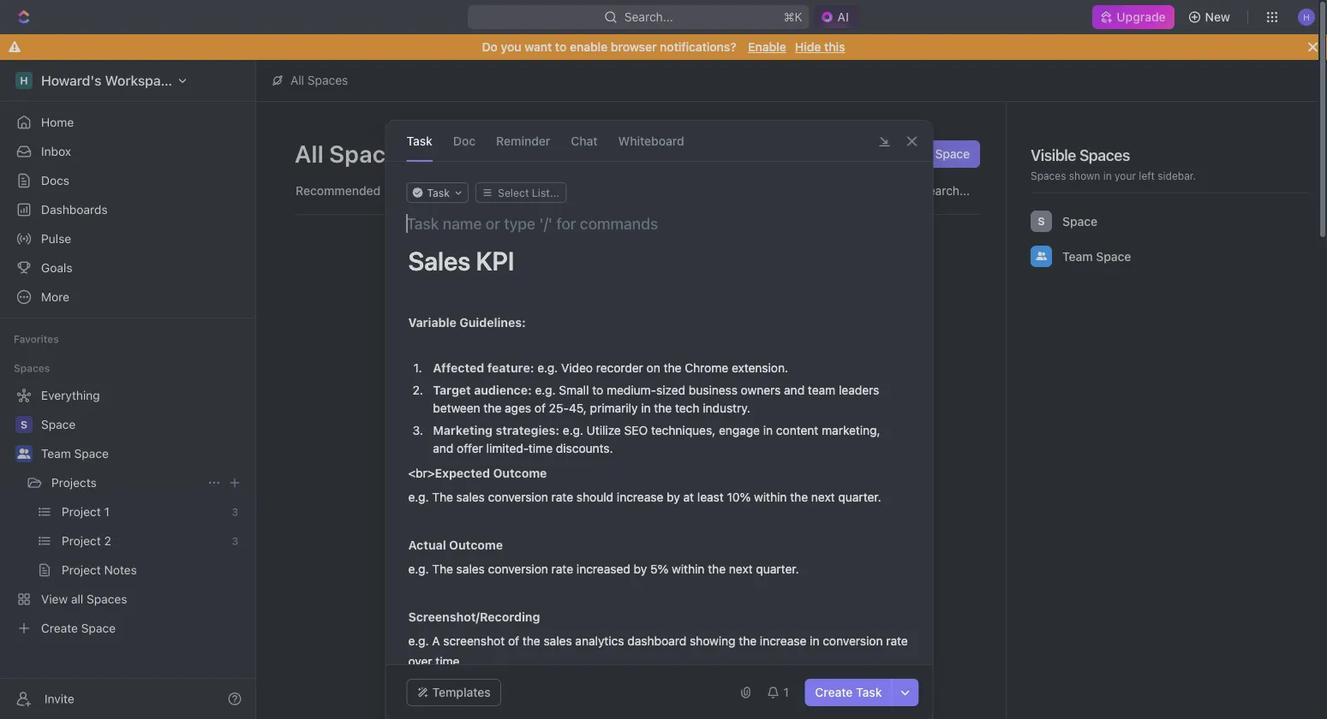 Task type: vqa. For each thing, say whether or not it's contained in the screenshot.
the left the Projects
no



Task type: describe. For each thing, give the bounding box(es) containing it.
the right showing on the bottom right
[[739, 635, 757, 649]]

new space
[[908, 147, 970, 161]]

primarily
[[590, 401, 638, 415]]

offer
[[457, 441, 483, 455]]

visible
[[1031, 146, 1076, 164]]

select list... button
[[476, 183, 567, 203]]

actual outcome
[[408, 539, 503, 553]]

feature:
[[487, 361, 534, 375]]

0 vertical spatial team
[[1063, 249, 1093, 264]]

e.g. left video
[[537, 361, 558, 375]]

0 vertical spatial next
[[811, 491, 835, 505]]

conversion inside e.g. a screenshot of the sales analytics dashboard showing the increase in conversion rate over time.
[[823, 635, 883, 649]]

goals link
[[7, 255, 249, 282]]

strategies:
[[496, 423, 560, 437]]

0 vertical spatial task
[[407, 134, 433, 148]]

dashboards link
[[7, 196, 249, 224]]

chat
[[571, 134, 598, 148]]

1
[[784, 686, 789, 700]]

over
[[408, 655, 432, 669]]

projects link
[[51, 470, 201, 497]]

all spaces joined
[[596, 378, 679, 390]]

favorites button
[[7, 329, 66, 350]]

sales for e.g. the sales conversion rate should increase by at least 10% within the next quarter.
[[456, 491, 485, 505]]

dashboards
[[41, 203, 108, 217]]

0 vertical spatial user group image
[[1036, 252, 1047, 261]]

0 horizontal spatial search...
[[625, 10, 673, 24]]

video
[[561, 361, 593, 375]]

to inside e.g. small to medium-sized business owners and team leaders between the ages of 25-45, primarily in the tech industry.
[[592, 383, 603, 397]]

task button
[[407, 121, 433, 161]]

doc button
[[453, 121, 476, 161]]

sales inside e.g. a screenshot of the sales analytics dashboard showing the increase in conversion rate over time.
[[544, 635, 572, 649]]

of inside e.g. small to medium-sized business owners and team leaders between the ages of 25-45, primarily in the tech industry.
[[535, 401, 546, 415]]

seo
[[624, 423, 648, 437]]

e.g. the sales conversion rate increased by 5% within the next quarter.
[[408, 563, 799, 577]]

0 vertical spatial all spaces
[[291, 73, 348, 87]]

business
[[689, 383, 738, 397]]

in inside visible spaces spaces shown in your left sidebar.
[[1103, 170, 1112, 182]]

time.
[[436, 655, 463, 669]]

0 vertical spatial outcome
[[493, 467, 547, 481]]

new button
[[1181, 3, 1241, 31]]

of inside e.g. a screenshot of the sales analytics dashboard showing the increase in conversion rate over time.
[[508, 635, 519, 649]]

extension.
[[732, 361, 788, 375]]

your
[[1115, 170, 1136, 182]]

e.g. utilize seo techniques, engage in content marketing, and offer limited-time discounts.
[[433, 423, 884, 455]]

time
[[529, 441, 553, 455]]

do
[[482, 40, 498, 54]]

the for e.g. the sales conversion rate increased by 5% within the next quarter.
[[432, 563, 453, 577]]

left
[[1139, 170, 1155, 182]]

conversion for should
[[488, 491, 548, 505]]

1 vertical spatial all
[[295, 139, 324, 168]]

1 horizontal spatial by
[[667, 491, 680, 505]]

ages
[[505, 401, 531, 415]]

docs
[[41, 174, 69, 188]]

joined
[[650, 378, 679, 390]]

upgrade link
[[1093, 5, 1175, 29]]

whiteboard button
[[618, 121, 684, 161]]

shown
[[1069, 170, 1101, 182]]

actual
[[408, 539, 446, 553]]

this
[[824, 40, 845, 54]]

new space button
[[882, 141, 980, 168]]

1 vertical spatial by
[[634, 563, 647, 577]]

in inside e.g. a screenshot of the sales analytics dashboard showing the increase in conversion rate over time.
[[810, 635, 820, 649]]

favorites
[[14, 333, 59, 345]]

templates button
[[407, 680, 501, 707]]

conversion for increased
[[488, 563, 548, 577]]

⌘k
[[784, 10, 803, 24]]

reminder
[[496, 134, 550, 148]]

space down shown in the right of the page
[[1063, 214, 1098, 228]]

metrics
[[549, 679, 594, 693]]

want
[[525, 40, 552, 54]]

e.g. the sales conversion rate should increase by at least 10% within the next quarter.
[[408, 491, 882, 505]]

team
[[808, 383, 836, 397]]

space inside button
[[935, 147, 970, 161]]

reminder button
[[496, 121, 550, 161]]

new for new
[[1205, 10, 1231, 24]]

the down target audience:
[[484, 401, 502, 415]]

inbox link
[[7, 138, 249, 165]]

e.g. small to medium-sized business owners and team leaders between the ages of 25-45, primarily in the tech industry.
[[433, 383, 883, 415]]

the for e.g. the sales conversion rate should increase by at least 10% within the next quarter.
[[432, 491, 453, 505]]

45,
[[569, 401, 587, 415]]

the down sized on the bottom of the page
[[654, 401, 672, 415]]

upgrade
[[1117, 10, 1166, 24]]

chat button
[[571, 121, 598, 161]]

task inside task dropdown button
[[427, 187, 450, 199]]

1 vertical spatial sales
[[435, 679, 467, 693]]

marketing,
[[822, 423, 881, 437]]

leaders
[[839, 383, 880, 397]]

the right 5%
[[708, 563, 726, 577]]

content
[[776, 423, 819, 437]]

small
[[559, 383, 589, 397]]

on
[[647, 361, 661, 375]]

0 vertical spatial within
[[754, 491, 787, 505]]

pulse
[[41, 232, 71, 246]]

1 button
[[760, 680, 798, 707]]

create task button
[[805, 680, 893, 707]]

utilize
[[587, 423, 621, 437]]

increased
[[577, 563, 631, 577]]

owners
[[741, 383, 781, 397]]

engage
[[719, 423, 760, 437]]

<br> sales performance metrics checklist:
[[408, 679, 657, 693]]

team space inside tree
[[41, 447, 109, 461]]

doc
[[453, 134, 476, 148]]

sized
[[657, 383, 686, 397]]

rate inside e.g. a screenshot of the sales analytics dashboard showing the increase in conversion rate over time.
[[886, 635, 908, 649]]

home
[[41, 115, 74, 129]]

<br> for expected
[[408, 467, 435, 481]]

25-
[[549, 401, 569, 415]]

variable guidelines:
[[408, 316, 526, 330]]

1 button
[[760, 680, 798, 707]]

hide
[[795, 40, 821, 54]]

do you want to enable browser notifications? enable hide this
[[482, 40, 845, 54]]

visible spaces spaces shown in your left sidebar.
[[1031, 146, 1196, 182]]



Task type: locate. For each thing, give the bounding box(es) containing it.
1 vertical spatial <br>
[[408, 679, 435, 693]]

1 vertical spatial to
[[592, 383, 603, 397]]

task inside the "create task" button
[[856, 686, 882, 700]]

outcome down limited-
[[493, 467, 547, 481]]

e.g. for e.g. the sales conversion rate should increase by at least 10% within the next quarter.
[[408, 491, 429, 505]]

outcome
[[493, 467, 547, 481], [449, 539, 503, 553]]

1 vertical spatial increase
[[760, 635, 807, 649]]

medium-
[[607, 383, 657, 397]]

e.g. inside e.g. utilize seo techniques, engage in content marketing, and offer limited-time discounts.
[[563, 423, 583, 437]]

team
[[1063, 249, 1093, 264], [41, 447, 71, 461]]

1 vertical spatial the
[[432, 563, 453, 577]]

outcome right actual
[[449, 539, 503, 553]]

between
[[433, 401, 480, 415]]

e.g. for e.g. utilize seo techniques, engage in content marketing, and offer limited-time discounts.
[[563, 423, 583, 437]]

recorder
[[596, 361, 643, 375]]

1 vertical spatial of
[[508, 635, 519, 649]]

by left at
[[667, 491, 680, 505]]

expected
[[435, 467, 490, 481]]

performance
[[470, 679, 546, 693]]

create task
[[815, 686, 882, 700]]

1 vertical spatial quarter.
[[756, 563, 799, 577]]

0 horizontal spatial team
[[41, 447, 71, 461]]

e.g. up 25-
[[535, 383, 556, 397]]

tree containing team space
[[7, 382, 249, 643]]

space up "projects" at the bottom left of page
[[74, 447, 109, 461]]

all spaces
[[291, 73, 348, 87], [295, 139, 412, 168]]

and
[[784, 383, 805, 397], [433, 441, 454, 455]]

in down medium-
[[641, 401, 651, 415]]

in inside e.g. small to medium-sized business owners and team leaders between the ages of 25-45, primarily in the tech industry.
[[641, 401, 651, 415]]

affected
[[433, 361, 484, 375]]

rate for increased
[[552, 563, 573, 577]]

search... up do you want to enable browser notifications? enable hide this
[[625, 10, 673, 24]]

home link
[[7, 109, 249, 136]]

0 horizontal spatial within
[[672, 563, 705, 577]]

within right 5%
[[672, 563, 705, 577]]

affected feature: e.g. video recorder on the chrome extension.
[[433, 361, 788, 375]]

increase right should
[[617, 491, 664, 505]]

1 the from the top
[[432, 491, 453, 505]]

the down expected
[[432, 491, 453, 505]]

kpi
[[476, 246, 514, 276]]

0 vertical spatial sales
[[408, 246, 471, 276]]

2 the from the top
[[432, 563, 453, 577]]

team space link
[[41, 440, 245, 468]]

conversion up create task
[[823, 635, 883, 649]]

0 vertical spatial of
[[535, 401, 546, 415]]

a
[[432, 635, 440, 649]]

search... inside button
[[921, 184, 970, 198]]

increase inside e.g. a screenshot of the sales analytics dashboard showing the increase in conversion rate over time.
[[760, 635, 807, 649]]

analytics
[[575, 635, 624, 649]]

team space up "projects" at the bottom left of page
[[41, 447, 109, 461]]

1 <br> from the top
[[408, 467, 435, 481]]

team up "projects" at the bottom left of page
[[41, 447, 71, 461]]

sidebar navigation
[[0, 60, 256, 720]]

to right want
[[555, 40, 567, 54]]

1 vertical spatial task
[[427, 187, 450, 199]]

to right small
[[592, 383, 603, 397]]

next down "10%"
[[729, 563, 753, 577]]

1 vertical spatial within
[[672, 563, 705, 577]]

0 vertical spatial and
[[784, 383, 805, 397]]

industry.
[[703, 401, 751, 415]]

team space down shown in the right of the page
[[1063, 249, 1132, 264]]

task down task button
[[427, 187, 450, 199]]

sales down 'actual outcome'
[[456, 563, 485, 577]]

enable
[[570, 40, 608, 54]]

e.g.
[[537, 361, 558, 375], [535, 383, 556, 397], [563, 423, 583, 437], [408, 491, 429, 505], [408, 563, 429, 577], [408, 635, 429, 649]]

the up joined
[[664, 361, 682, 375]]

task right create
[[856, 686, 882, 700]]

team inside tree
[[41, 447, 71, 461]]

marketing strategies:
[[433, 423, 560, 437]]

0 horizontal spatial new
[[908, 147, 932, 161]]

new right the upgrade
[[1205, 10, 1231, 24]]

0 horizontal spatial next
[[729, 563, 753, 577]]

sales
[[408, 246, 471, 276], [435, 679, 467, 693]]

0 horizontal spatial to
[[555, 40, 567, 54]]

e.g. for e.g. the sales conversion rate increased by 5% within the next quarter.
[[408, 563, 429, 577]]

target
[[433, 383, 471, 397]]

e.g. down actual
[[408, 563, 429, 577]]

0 horizontal spatial of
[[508, 635, 519, 649]]

rate left increased
[[552, 563, 573, 577]]

tree
[[7, 382, 249, 643]]

2 vertical spatial conversion
[[823, 635, 883, 649]]

invite
[[45, 692, 74, 707]]

0 horizontal spatial by
[[634, 563, 647, 577]]

in left your
[[1103, 170, 1112, 182]]

dashboard
[[628, 635, 687, 649]]

0 vertical spatial the
[[432, 491, 453, 505]]

0 horizontal spatial increase
[[617, 491, 664, 505]]

1 horizontal spatial quarter.
[[838, 491, 882, 505]]

limited-
[[486, 441, 529, 455]]

2 vertical spatial rate
[[886, 635, 908, 649]]

chrome
[[685, 361, 729, 375]]

1 vertical spatial conversion
[[488, 563, 548, 577]]

checklist:
[[597, 679, 657, 693]]

new for new space
[[908, 147, 932, 161]]

next down content
[[811, 491, 835, 505]]

0 vertical spatial rate
[[552, 491, 573, 505]]

of left 25-
[[535, 401, 546, 415]]

0 horizontal spatial and
[[433, 441, 454, 455]]

and left team
[[784, 383, 805, 397]]

1 horizontal spatial of
[[535, 401, 546, 415]]

the up <br> sales performance metrics checklist: on the bottom of the page
[[523, 635, 540, 649]]

by left 5%
[[634, 563, 647, 577]]

techniques,
[[651, 423, 716, 437]]

the right "10%"
[[790, 491, 808, 505]]

guidelines:
[[460, 316, 526, 330]]

<br> for sales
[[408, 679, 435, 693]]

variable
[[408, 316, 457, 330]]

sales left analytics
[[544, 635, 572, 649]]

e.g. left a
[[408, 635, 429, 649]]

new
[[1205, 10, 1231, 24], [908, 147, 932, 161]]

create
[[815, 686, 853, 700]]

Task name or type '/' for commands text field
[[407, 213, 916, 234]]

marketing
[[433, 423, 493, 437]]

1 vertical spatial new
[[908, 147, 932, 161]]

1 vertical spatial search...
[[921, 184, 970, 198]]

<br> down marketing
[[408, 467, 435, 481]]

2 <br> from the top
[[408, 679, 435, 693]]

sidebar.
[[1158, 170, 1196, 182]]

1 horizontal spatial increase
[[760, 635, 807, 649]]

should
[[577, 491, 614, 505]]

and inside e.g. small to medium-sized business owners and team leaders between the ages of 25-45, primarily in the tech industry.
[[784, 383, 805, 397]]

0 vertical spatial <br>
[[408, 467, 435, 481]]

sales down <br> expected outcome
[[456, 491, 485, 505]]

e.g. up actual
[[408, 491, 429, 505]]

rate
[[552, 491, 573, 505], [552, 563, 573, 577], [886, 635, 908, 649]]

rate up the "create task" button at the right of page
[[886, 635, 908, 649]]

1 vertical spatial outcome
[[449, 539, 503, 553]]

1 horizontal spatial within
[[754, 491, 787, 505]]

0 vertical spatial search...
[[625, 10, 673, 24]]

projects
[[51, 476, 97, 490]]

of
[[535, 401, 546, 415], [508, 635, 519, 649]]

0 vertical spatial conversion
[[488, 491, 548, 505]]

0 vertical spatial to
[[555, 40, 567, 54]]

tree inside sidebar navigation
[[7, 382, 249, 643]]

quarter.
[[838, 491, 882, 505], [756, 563, 799, 577]]

1 vertical spatial next
[[729, 563, 753, 577]]

space inside tree
[[74, 447, 109, 461]]

0 vertical spatial sales
[[456, 491, 485, 505]]

in
[[1103, 170, 1112, 182], [641, 401, 651, 415], [763, 423, 773, 437], [810, 635, 820, 649]]

select
[[498, 187, 529, 199]]

task left doc
[[407, 134, 433, 148]]

within
[[754, 491, 787, 505], [672, 563, 705, 577]]

0 vertical spatial new
[[1205, 10, 1231, 24]]

new up search... button
[[908, 147, 932, 161]]

1 vertical spatial team
[[41, 447, 71, 461]]

conversion up screenshot/recording
[[488, 563, 548, 577]]

1 horizontal spatial and
[[784, 383, 805, 397]]

e.g. a screenshot of the sales analytics dashboard showing the increase in conversion rate over time.
[[408, 635, 911, 669]]

in inside e.g. utilize seo techniques, engage in content marketing, and offer limited-time discounts.
[[763, 423, 773, 437]]

2 vertical spatial sales
[[544, 635, 572, 649]]

list...
[[532, 187, 560, 199]]

2 vertical spatial all
[[596, 378, 608, 390]]

5%
[[650, 563, 669, 577]]

1 horizontal spatial user group image
[[1036, 252, 1047, 261]]

1 horizontal spatial team space
[[1063, 249, 1132, 264]]

and inside e.g. utilize seo techniques, engage in content marketing, and offer limited-time discounts.
[[433, 441, 454, 455]]

10%
[[727, 491, 751, 505]]

audience:
[[474, 383, 532, 397]]

search...
[[625, 10, 673, 24], [921, 184, 970, 198]]

in right engage
[[763, 423, 773, 437]]

in up create
[[810, 635, 820, 649]]

1 vertical spatial rate
[[552, 563, 573, 577]]

0 vertical spatial by
[[667, 491, 680, 505]]

spaces inside sidebar navigation
[[14, 362, 50, 374]]

increase up 1
[[760, 635, 807, 649]]

0 vertical spatial all
[[291, 73, 304, 87]]

discounts.
[[556, 441, 613, 455]]

sales kpi dialog
[[385, 120, 934, 720]]

0 vertical spatial team space
[[1063, 249, 1132, 264]]

1 horizontal spatial to
[[592, 383, 603, 397]]

goals
[[41, 261, 72, 275]]

rate left should
[[552, 491, 573, 505]]

<br> down 'over'
[[408, 679, 435, 693]]

you
[[501, 40, 522, 54]]

1 horizontal spatial team
[[1063, 249, 1093, 264]]

e.g. inside e.g. small to medium-sized business owners and team leaders between the ages of 25-45, primarily in the tech industry.
[[535, 383, 556, 397]]

e.g. inside e.g. a screenshot of the sales analytics dashboard showing the increase in conversion rate over time.
[[408, 635, 429, 649]]

whiteboard
[[618, 134, 684, 148]]

1 vertical spatial team space
[[41, 447, 109, 461]]

2 vertical spatial task
[[856, 686, 882, 700]]

templates
[[432, 686, 491, 700]]

0 vertical spatial increase
[[617, 491, 664, 505]]

user group image
[[1036, 252, 1047, 261], [18, 449, 30, 459]]

conversion down <br> expected outcome
[[488, 491, 548, 505]]

1 vertical spatial sales
[[456, 563, 485, 577]]

at
[[683, 491, 694, 505]]

e.g. for e.g. a screenshot of the sales analytics dashboard showing the increase in conversion rate over time.
[[408, 635, 429, 649]]

sales for e.g. the sales conversion rate increased by 5% within the next quarter.
[[456, 563, 485, 577]]

0 horizontal spatial quarter.
[[756, 563, 799, 577]]

team down shown in the right of the page
[[1063, 249, 1093, 264]]

e.g. up discounts.
[[563, 423, 583, 437]]

search... down new space
[[921, 184, 970, 198]]

of right screenshot
[[508, 635, 519, 649]]

docs link
[[7, 167, 249, 195]]

sales down time. at the left of page
[[435, 679, 467, 693]]

1 vertical spatial and
[[433, 441, 454, 455]]

select list...
[[498, 187, 560, 199]]

space up search... button
[[935, 147, 970, 161]]

1 horizontal spatial search...
[[921, 184, 970, 198]]

sales kpi
[[408, 246, 514, 276]]

space down your
[[1096, 249, 1132, 264]]

task button
[[407, 183, 469, 203]]

1 vertical spatial user group image
[[18, 449, 30, 459]]

1 horizontal spatial new
[[1205, 10, 1231, 24]]

0 vertical spatial quarter.
[[838, 491, 882, 505]]

rate for should
[[552, 491, 573, 505]]

the down 'actual outcome'
[[432, 563, 453, 577]]

1 vertical spatial all spaces
[[295, 139, 412, 168]]

0 horizontal spatial user group image
[[18, 449, 30, 459]]

sales left kpi
[[408, 246, 471, 276]]

browser
[[611, 40, 657, 54]]

by
[[667, 491, 680, 505], [634, 563, 647, 577]]

within right "10%"
[[754, 491, 787, 505]]

<br>
[[408, 467, 435, 481], [408, 679, 435, 693]]

and down marketing
[[433, 441, 454, 455]]

e.g. for e.g. small to medium-sized business owners and team leaders between the ages of 25-45, primarily in the tech industry.
[[535, 383, 556, 397]]

1 horizontal spatial next
[[811, 491, 835, 505]]

user group image inside sidebar navigation
[[18, 449, 30, 459]]

the
[[432, 491, 453, 505], [432, 563, 453, 577]]

0 horizontal spatial team space
[[41, 447, 109, 461]]



